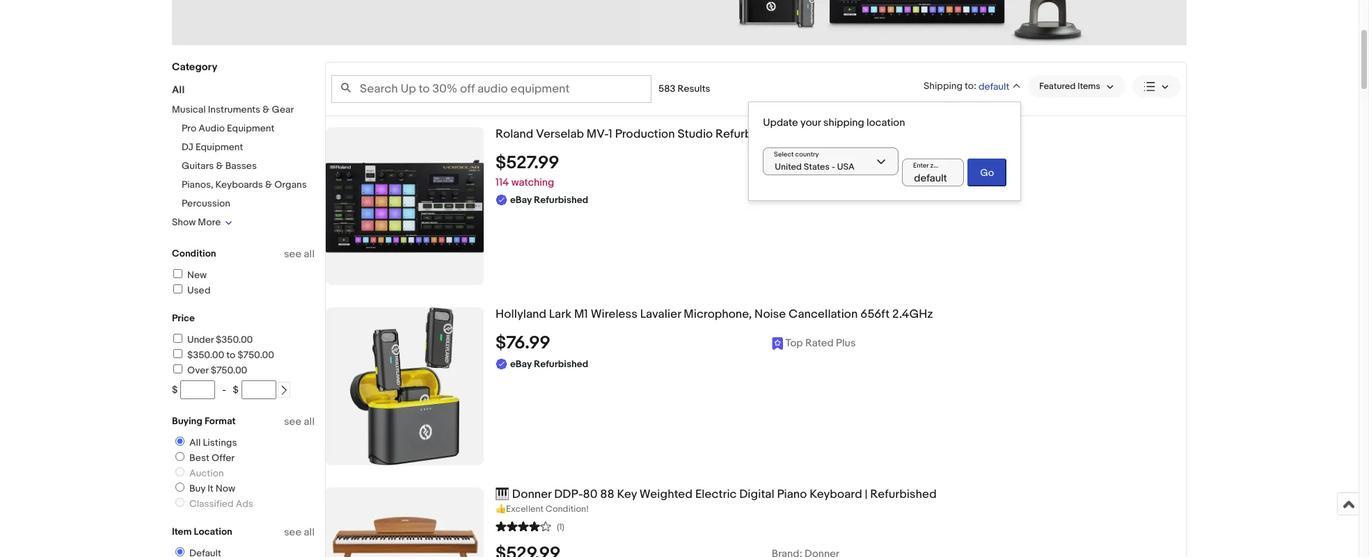 Task type: describe. For each thing, give the bounding box(es) containing it.
1 vertical spatial $750.00
[[211, 365, 247, 377]]

roland verselab mv-1 production studio refurbished
[[496, 127, 782, 141]]

-
[[222, 384, 226, 396]]

hollyland lark m1 wireless lavalier microphone, noise cancellation 656ft 2.4ghz image
[[350, 308, 460, 466]]

see for new
[[284, 248, 302, 261]]

used link
[[171, 285, 211, 297]]

👍excellent
[[496, 504, 544, 515]]

(1)
[[557, 522, 565, 533]]

2.4ghz
[[893, 308, 934, 322]]

0 vertical spatial $750.00
[[238, 350, 274, 361]]

guitars
[[182, 160, 214, 172]]

all for all listings
[[304, 416, 315, 429]]

used
[[187, 285, 211, 297]]

roland
[[496, 127, 534, 141]]

1 vertical spatial equipment
[[196, 141, 243, 153]]

🎹 donner ddp-80 88 key weighted electric digital piano keyboard | refurbished link
[[496, 488, 1187, 503]]

keyboards
[[216, 179, 263, 191]]

best offer link
[[170, 453, 238, 465]]

$350.00 to $750.00 link
[[171, 350, 274, 361]]

condition
[[172, 248, 216, 260]]

update your shipping location
[[764, 116, 906, 130]]

auction
[[189, 468, 224, 480]]

2 ebay refurbished from the top
[[511, 359, 589, 370]]

New checkbox
[[173, 270, 182, 279]]

1
[[609, 127, 613, 141]]

hollyland lark m1 wireless lavalier microphone, noise cancellation 656ft 2.4ghz
[[496, 308, 934, 322]]

m1
[[575, 308, 588, 322]]

top for $527.99
[[786, 157, 803, 170]]

noise
[[755, 308, 786, 322]]

condition!
[[546, 504, 589, 515]]

top rated plus for $76.99
[[786, 337, 856, 350]]

0 vertical spatial equipment
[[227, 123, 275, 134]]

refurbished right studio
[[716, 127, 782, 141]]

under $350.00
[[187, 334, 253, 346]]

Classified Ads radio
[[176, 499, 185, 508]]

ads
[[236, 499, 253, 511]]

0 vertical spatial $350.00
[[216, 334, 253, 346]]

all listings link
[[170, 437, 240, 449]]

item location
[[172, 527, 232, 538]]

under
[[187, 334, 214, 346]]

verselab
[[536, 127, 584, 141]]

item
[[172, 527, 192, 538]]

Default radio
[[176, 548, 185, 557]]

location
[[867, 116, 906, 130]]

Auction radio
[[176, 468, 185, 477]]

offer
[[212, 453, 235, 465]]

location
[[194, 527, 232, 538]]

piano
[[778, 488, 807, 502]]

80
[[583, 488, 598, 502]]

submit price range image
[[279, 386, 289, 396]]

show more
[[172, 217, 221, 228]]

classified
[[189, 499, 234, 511]]

donner
[[512, 488, 552, 502]]

update
[[764, 116, 799, 130]]

your
[[801, 116, 821, 130]]

roland verselab mv-1 production studio refurbished link
[[496, 127, 1187, 142]]

see all button for new
[[284, 248, 315, 261]]

3 all from the top
[[304, 527, 315, 540]]

new
[[187, 270, 207, 281]]

1 ebay refurbished from the top
[[511, 194, 589, 206]]

digital
[[740, 488, 775, 502]]

plus for $527.99
[[837, 157, 856, 170]]

all for new
[[304, 248, 315, 261]]

best
[[189, 453, 210, 465]]

Minimum Value text field
[[181, 381, 215, 400]]

lark
[[549, 308, 572, 322]]

buying format
[[172, 416, 236, 428]]

category
[[172, 61, 218, 74]]

wireless
[[591, 308, 638, 322]]

[object undefined] image for $527.99
[[772, 157, 856, 170]]

583
[[659, 83, 676, 95]]

cancellation
[[789, 308, 858, 322]]

👍Excellent Condition! text field
[[496, 504, 1187, 516]]

musical
[[172, 104, 206, 116]]

percussion
[[182, 198, 231, 210]]

see all button for all listings
[[284, 416, 315, 429]]

top rated plus for $527.99
[[786, 157, 856, 170]]

pianos,
[[182, 179, 213, 191]]

studio
[[678, 127, 713, 141]]

114
[[496, 176, 509, 189]]

hollyland lark m1 wireless lavalier microphone, noise cancellation 656ft 2.4ghz link
[[496, 308, 1187, 322]]

instruments
[[208, 104, 261, 116]]

🎹
[[496, 488, 510, 502]]

$527.99
[[496, 152, 560, 174]]

musical instruments & gear link
[[172, 104, 294, 116]]

show
[[172, 217, 196, 228]]

88
[[601, 488, 615, 502]]

results
[[678, 83, 711, 95]]

more
[[198, 217, 221, 228]]

refurbished down $76.99
[[534, 359, 589, 370]]

2 ebay from the top
[[511, 359, 532, 370]]

classified ads
[[189, 499, 253, 511]]

over $750.00 link
[[171, 365, 247, 377]]

keyboard
[[810, 488, 863, 502]]

rated for $76.99
[[806, 337, 834, 350]]

microphone,
[[684, 308, 752, 322]]



Task type: locate. For each thing, give the bounding box(es) containing it.
plus down roland verselab mv-1 production studio refurbished link
[[837, 157, 856, 170]]

pro
[[182, 123, 196, 134]]

0 vertical spatial all
[[172, 84, 185, 97]]

top rated plus down roland verselab mv-1 production studio refurbished link
[[786, 157, 856, 170]]

4 out of 5 stars image
[[496, 520, 552, 533]]

refurbished down watching
[[534, 194, 589, 206]]

1 vertical spatial see all button
[[284, 416, 315, 429]]

1 $ from the left
[[172, 384, 178, 396]]

2 vertical spatial &
[[265, 179, 272, 191]]

$750.00 down "$350.00 to $750.00"
[[211, 365, 247, 377]]

over $750.00
[[187, 365, 247, 377]]

all up musical
[[172, 84, 185, 97]]

1 plus from the top
[[837, 157, 856, 170]]

2 see all from the top
[[284, 416, 315, 429]]

All Listings radio
[[176, 437, 185, 446]]

0 vertical spatial top
[[786, 157, 803, 170]]

0 vertical spatial rated
[[806, 157, 834, 170]]

0 vertical spatial see all
[[284, 248, 315, 261]]

None submit
[[968, 159, 1007, 187]]

buying
[[172, 416, 203, 428]]

&
[[263, 104, 270, 116], [216, 160, 223, 172], [265, 179, 272, 191]]

114 watching
[[496, 176, 555, 189]]

top down update
[[786, 157, 803, 170]]

all right all listings radio
[[189, 437, 201, 449]]

2 top from the top
[[786, 337, 803, 350]]

None text field
[[764, 148, 899, 176]]

$ down over $750.00 option
[[172, 384, 178, 396]]

& left the organs
[[265, 179, 272, 191]]

0 vertical spatial all
[[304, 248, 315, 261]]

|
[[865, 488, 868, 502]]

format
[[205, 416, 236, 428]]

0 vertical spatial ebay refurbished
[[511, 194, 589, 206]]

best offer
[[189, 453, 235, 465]]

0 vertical spatial [object undefined] image
[[772, 157, 856, 170]]

(1) link
[[496, 520, 565, 533]]

2 vertical spatial see
[[284, 527, 302, 540]]

plus
[[837, 157, 856, 170], [837, 337, 856, 350]]

see all
[[284, 248, 315, 261], [284, 416, 315, 429], [284, 527, 315, 540]]

ebay down $76.99
[[511, 359, 532, 370]]

lavalier
[[641, 308, 681, 322]]

$750.00 right 'to'
[[238, 350, 274, 361]]

2 [object undefined] image from the top
[[772, 337, 856, 350]]

1 see all button from the top
[[284, 248, 315, 261]]

all for all listings
[[189, 437, 201, 449]]

rated down roland verselab mv-1 production studio refurbished link
[[806, 157, 834, 170]]

ebay down the 114 watching
[[511, 194, 532, 206]]

electric
[[696, 488, 737, 502]]

buy it now link
[[170, 483, 238, 495]]

show more button
[[172, 217, 233, 228]]

refurbished
[[716, 127, 782, 141], [534, 194, 589, 206], [534, 359, 589, 370], [871, 488, 937, 502]]

to
[[227, 350, 236, 361]]

Under $350.00 checkbox
[[173, 334, 182, 343]]

under $350.00 link
[[171, 334, 253, 346]]

top down noise
[[786, 337, 803, 350]]

$350.00 up 'to'
[[216, 334, 253, 346]]

1 vertical spatial top
[[786, 337, 803, 350]]

3 see all button from the top
[[284, 527, 315, 540]]

1 vertical spatial top rated plus
[[786, 337, 856, 350]]

2 plus from the top
[[837, 337, 856, 350]]

percussion link
[[182, 198, 231, 210]]

1 vertical spatial see all
[[284, 416, 315, 429]]

$350.00 up over $750.00 link
[[187, 350, 224, 361]]

new link
[[171, 270, 207, 281]]

$ right the -
[[233, 384, 239, 396]]

1 top rated plus from the top
[[786, 157, 856, 170]]

shipping
[[824, 116, 865, 130]]

Best Offer radio
[[176, 453, 185, 462]]

1 vertical spatial see
[[284, 416, 302, 429]]

plus down hollyland lark m1 wireless lavalier microphone, noise cancellation 656ft 2.4ghz link on the bottom of the page
[[837, 337, 856, 350]]

583 results
[[659, 83, 711, 95]]

1 vertical spatial &
[[216, 160, 223, 172]]

over
[[187, 365, 209, 377]]

pro audio equipment link
[[182, 123, 275, 134]]

1 vertical spatial ebay
[[511, 359, 532, 370]]

equipment up guitars & basses link at the top left of page
[[196, 141, 243, 153]]

$
[[172, 384, 178, 396], [233, 384, 239, 396]]

all
[[304, 248, 315, 261], [304, 416, 315, 429], [304, 527, 315, 540]]

weighted
[[640, 488, 693, 502]]

Buy It Now radio
[[176, 483, 185, 492]]

3 see from the top
[[284, 527, 302, 540]]

rated
[[806, 157, 834, 170], [806, 337, 834, 350]]

Maximum Value text field
[[242, 381, 276, 400]]

key
[[617, 488, 637, 502]]

2 rated from the top
[[806, 337, 834, 350]]

classified ads link
[[170, 499, 256, 511]]

656ft
[[861, 308, 890, 322]]

1 vertical spatial [object undefined] image
[[772, 337, 856, 350]]

buy it now
[[189, 483, 235, 495]]

& down dj equipment link
[[216, 160, 223, 172]]

price
[[172, 313, 195, 325]]

0 vertical spatial &
[[263, 104, 270, 116]]

watching
[[512, 176, 555, 189]]

$ for minimum value text field
[[172, 384, 178, 396]]

[object undefined] image down roland verselab mv-1 production studio refurbished link
[[772, 157, 856, 170]]

production
[[615, 127, 675, 141]]

1 vertical spatial all
[[189, 437, 201, 449]]

2 $ from the left
[[233, 384, 239, 396]]

0 vertical spatial plus
[[837, 157, 856, 170]]

ddp-
[[555, 488, 583, 502]]

0 horizontal spatial all
[[172, 84, 185, 97]]

1 vertical spatial all
[[304, 416, 315, 429]]

& left gear
[[263, 104, 270, 116]]

1 vertical spatial plus
[[837, 337, 856, 350]]

basses
[[225, 160, 257, 172]]

0 vertical spatial top rated plus
[[786, 157, 856, 170]]

refurbished right |
[[871, 488, 937, 502]]

mv-
[[587, 127, 609, 141]]

1 see from the top
[[284, 248, 302, 261]]

rated down cancellation
[[806, 337, 834, 350]]

pianos, keyboards & organs link
[[182, 179, 307, 191]]

auction link
[[170, 468, 227, 480]]

top rated plus down cancellation
[[786, 337, 856, 350]]

refurbished inside "🎹 donner ddp-80 88 key weighted electric digital piano keyboard | refurbished 👍excellent condition!"
[[871, 488, 937, 502]]

0 vertical spatial see
[[284, 248, 302, 261]]

all
[[172, 84, 185, 97], [189, 437, 201, 449]]

listings
[[203, 437, 237, 449]]

2 top rated plus from the top
[[786, 337, 856, 350]]

1 [object undefined] image from the top
[[772, 157, 856, 170]]

rated for $527.99
[[806, 157, 834, 170]]

🎹 donner ddp-80 88 key weighted electric digital piano keyboard | refurbished image
[[326, 488, 484, 558]]

1 see all from the top
[[284, 248, 315, 261]]

2 see all button from the top
[[284, 416, 315, 429]]

1 vertical spatial ebay refurbished
[[511, 359, 589, 370]]

1 vertical spatial rated
[[806, 337, 834, 350]]

all listings
[[189, 437, 237, 449]]

top for $76.99
[[786, 337, 803, 350]]

now
[[216, 483, 235, 495]]

[object undefined] image for $76.99
[[772, 337, 856, 350]]

3 see all from the top
[[284, 527, 315, 540]]

ebay refurbished down $76.99
[[511, 359, 589, 370]]

hollyland
[[496, 308, 547, 322]]

$350.00 to $750.00
[[187, 350, 274, 361]]

None text field
[[903, 159, 965, 187]]

Over $750.00 checkbox
[[173, 365, 182, 374]]

1 top from the top
[[786, 157, 803, 170]]

organs
[[275, 179, 307, 191]]

2 vertical spatial all
[[304, 527, 315, 540]]

all for all
[[172, 84, 185, 97]]

2 vertical spatial see all
[[284, 527, 315, 540]]

$350.00 to $750.00 checkbox
[[173, 350, 182, 359]]

audio
[[199, 123, 225, 134]]

1 ebay from the top
[[511, 194, 532, 206]]

plus for $76.99
[[837, 337, 856, 350]]

see for all listings
[[284, 416, 302, 429]]

$76.99
[[496, 333, 551, 354]]

1 horizontal spatial all
[[189, 437, 201, 449]]

see all for all listings
[[284, 416, 315, 429]]

0 vertical spatial see all button
[[284, 248, 315, 261]]

musical instruments & gear pro audio equipment dj equipment guitars & basses pianos, keyboards & organs percussion
[[172, 104, 307, 210]]

ebay refurbished
[[511, 194, 589, 206], [511, 359, 589, 370]]

1 all from the top
[[304, 248, 315, 261]]

gear
[[272, 104, 294, 116]]

1 horizontal spatial $
[[233, 384, 239, 396]]

0 horizontal spatial $
[[172, 384, 178, 396]]

see all button
[[284, 248, 315, 261], [284, 416, 315, 429], [284, 527, 315, 540]]

2 vertical spatial see all button
[[284, 527, 315, 540]]

$ for maximum value text field
[[233, 384, 239, 396]]

dj equipment link
[[182, 141, 243, 153]]

1 rated from the top
[[806, 157, 834, 170]]

ebay refurbished down watching
[[511, 194, 589, 206]]

0 vertical spatial ebay
[[511, 194, 532, 206]]

dj
[[182, 141, 194, 153]]

🎹 donner ddp-80 88 key weighted electric digital piano keyboard | refurbished 👍excellent condition!
[[496, 488, 937, 515]]

[object undefined] image down cancellation
[[772, 337, 856, 350]]

Used checkbox
[[173, 285, 182, 294]]

2 all from the top
[[304, 416, 315, 429]]

2 see from the top
[[284, 416, 302, 429]]

[object undefined] image
[[772, 157, 856, 170], [772, 337, 856, 350]]

1 vertical spatial $350.00
[[187, 350, 224, 361]]

roland verselab mv-1 production studio refurbished image
[[326, 127, 484, 286]]

see all for new
[[284, 248, 315, 261]]

equipment down instruments
[[227, 123, 275, 134]]



Task type: vqa. For each thing, say whether or not it's contained in the screenshot.
Martha
no



